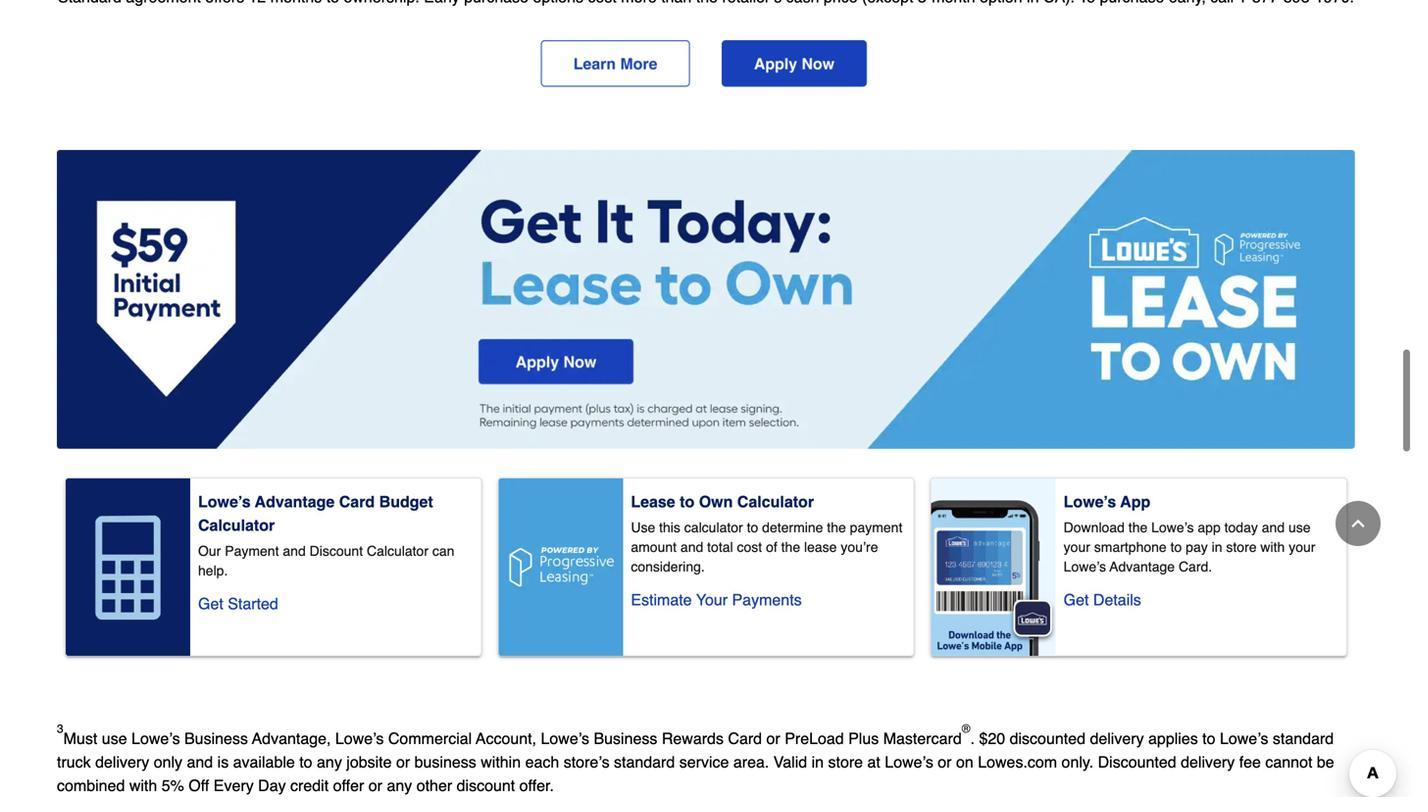 Task type: locate. For each thing, give the bounding box(es) containing it.
delivery up discounted
[[1091, 730, 1145, 748]]

and right today
[[1263, 520, 1286, 536]]

and inside lease to own calculator use this calculator to determine the payment amount and total cost of the lease you're considering.
[[681, 540, 704, 555]]

get for get started
[[198, 595, 224, 613]]

advantage
[[255, 493, 335, 511], [1110, 559, 1176, 575]]

. $20
[[971, 730, 1006, 748]]

lowe's up our
[[198, 493, 251, 511]]

only
[[154, 754, 183, 772]]

own
[[699, 493, 733, 511]]

1 horizontal spatial advantage
[[1110, 559, 1176, 575]]

and left "is"
[[187, 754, 213, 772]]

0 vertical spatial card
[[339, 493, 375, 511]]

1 horizontal spatial get
[[1064, 591, 1090, 609]]

advantage inside lowe's advantage card budget calculator our payment and discount calculator can help.
[[255, 493, 335, 511]]

business
[[184, 730, 248, 748], [594, 730, 658, 748]]

with inside 'lowe's app download the lowe's app today and use your smartphone to pay in store with your lowe's advantage card.'
[[1261, 540, 1286, 555]]

1 vertical spatial any
[[387, 777, 412, 796]]

5%
[[162, 777, 184, 796]]

lowe's up download
[[1064, 493, 1117, 511]]

to up cost
[[747, 520, 759, 536]]

card up the area.
[[728, 730, 763, 748]]

on
[[957, 754, 974, 772]]

0 vertical spatial use
[[1289, 520, 1312, 536]]

to left own on the bottom of page
[[680, 493, 695, 511]]

0 vertical spatial standard
[[1274, 730, 1335, 748]]

standard
[[1274, 730, 1335, 748], [614, 754, 675, 772]]

get left the details
[[1064, 591, 1090, 609]]

every
[[214, 777, 254, 796]]

0 horizontal spatial standard
[[614, 754, 675, 772]]

determine
[[763, 520, 824, 536]]

our
[[198, 543, 221, 559]]

commercial
[[388, 730, 472, 748]]

1 horizontal spatial with
[[1261, 540, 1286, 555]]

standard up cannot at the bottom of the page
[[1274, 730, 1335, 748]]

business up "is"
[[184, 730, 248, 748]]

0 horizontal spatial get
[[198, 595, 224, 613]]

0 horizontal spatial business
[[184, 730, 248, 748]]

0 horizontal spatial use
[[102, 730, 127, 748]]

2 horizontal spatial delivery
[[1182, 754, 1236, 772]]

delivery
[[1091, 730, 1145, 748], [95, 754, 149, 772], [1182, 754, 1236, 772]]

advantage down smartphone
[[1110, 559, 1176, 575]]

and left total
[[681, 540, 704, 555]]

standard down rewards
[[614, 754, 675, 772]]

use right the must
[[102, 730, 127, 748]]

the
[[827, 520, 847, 536], [1129, 520, 1148, 536], [782, 540, 801, 555]]

1 horizontal spatial store
[[1227, 540, 1258, 555]]

0 vertical spatial store
[[1227, 540, 1258, 555]]

store inside 'lowe's app download the lowe's app today and use your smartphone to pay in store with your lowe's advantage card.'
[[1227, 540, 1258, 555]]

1 vertical spatial calculator
[[198, 516, 275, 535]]

chevron up image
[[1349, 514, 1369, 534]]

your
[[1064, 540, 1091, 555], [1290, 540, 1316, 555]]

only.
[[1062, 754, 1094, 772]]

1 horizontal spatial use
[[1289, 520, 1312, 536]]

0 horizontal spatial in
[[812, 754, 824, 772]]

1 vertical spatial store
[[829, 754, 864, 772]]

1 horizontal spatial card
[[728, 730, 763, 748]]

considering.
[[631, 559, 705, 575]]

0 horizontal spatial store
[[829, 754, 864, 772]]

advantage up discount
[[255, 493, 335, 511]]

lowe's up fee
[[1221, 730, 1269, 748]]

can
[[433, 543, 455, 559]]

use
[[631, 520, 656, 536]]

the up the 'lease' at the bottom right
[[827, 520, 847, 536]]

1 horizontal spatial business
[[594, 730, 658, 748]]

1 vertical spatial use
[[102, 730, 127, 748]]

and
[[1263, 520, 1286, 536], [681, 540, 704, 555], [283, 543, 306, 559], [187, 754, 213, 772]]

0 horizontal spatial the
[[782, 540, 801, 555]]

your
[[697, 591, 728, 609]]

estimate your payments
[[631, 591, 802, 609]]

offer.
[[520, 777, 554, 796]]

advantage inside 'lowe's app download the lowe's app today and use your smartphone to pay in store with your lowe's advantage card.'
[[1110, 559, 1176, 575]]

delivery down applies at the right bottom of the page
[[1182, 754, 1236, 772]]

and left discount
[[283, 543, 306, 559]]

lowe's down mastercard
[[885, 754, 934, 772]]

in
[[1212, 540, 1223, 555], [812, 754, 824, 772]]

store down today
[[1227, 540, 1258, 555]]

lowes.com
[[978, 754, 1058, 772]]

rewards
[[662, 730, 724, 748]]

0 horizontal spatial advantage
[[255, 493, 335, 511]]

amount
[[631, 540, 677, 555]]

lowe's app download the lowe's app today and use your smartphone to pay in store with your lowe's advantage card.
[[1064, 493, 1316, 575]]

calculator inside lease to own calculator use this calculator to determine the payment amount and total cost of the lease you're considering.
[[738, 493, 814, 511]]

0 horizontal spatial your
[[1064, 540, 1091, 555]]

your left scroll to top element
[[1290, 540, 1316, 555]]

download
[[1064, 520, 1125, 536]]

apply now. image
[[722, 40, 1352, 88]]

get down help.
[[198, 595, 224, 613]]

0 horizontal spatial any
[[317, 754, 342, 772]]

use right today
[[1289, 520, 1312, 536]]

1 vertical spatial with
[[129, 777, 157, 796]]

smartphone
[[1095, 540, 1167, 555]]

the up smartphone
[[1129, 520, 1148, 536]]

1 vertical spatial card
[[728, 730, 763, 748]]

cost
[[737, 540, 763, 555]]

today
[[1225, 520, 1259, 536]]

1 horizontal spatial your
[[1290, 540, 1316, 555]]

started
[[228, 595, 278, 613]]

delivery up combined
[[95, 754, 149, 772]]

pay
[[1186, 540, 1209, 555]]

the right of
[[782, 540, 801, 555]]

0 horizontal spatial card
[[339, 493, 375, 511]]

0 vertical spatial in
[[1212, 540, 1223, 555]]

get started
[[198, 595, 278, 613]]

calculator left can in the bottom of the page
[[367, 543, 429, 559]]

area.
[[734, 754, 770, 772]]

any up offer
[[317, 754, 342, 772]]

2 vertical spatial calculator
[[367, 543, 429, 559]]

to
[[680, 493, 695, 511], [747, 520, 759, 536], [1171, 540, 1183, 555], [1203, 730, 1216, 748], [300, 754, 313, 772]]

calculator up determine
[[738, 493, 814, 511]]

available
[[233, 754, 295, 772]]

in right pay
[[1212, 540, 1223, 555]]

powered by progressive leasing logo. image
[[499, 479, 623, 656]]

with
[[1261, 540, 1286, 555], [129, 777, 157, 796]]

with left 5%
[[129, 777, 157, 796]]

3 must use   lowe's business advantage, lowe's commercial account, lowe's business rewards card or preload plus mastercard ® . $20 discounted delivery applies to lowe's standard truck delivery only and is available to any jobsite or business within each store's standard service area. valid in store at lowe's or on lowes.com only. discounted delivery fee cannot be combined with 5% off every day credit offer or any other discount offer.
[[57, 723, 1335, 796]]

discount
[[457, 777, 515, 796]]

store
[[1227, 540, 1258, 555], [829, 754, 864, 772]]

1 business from the left
[[184, 730, 248, 748]]

card
[[339, 493, 375, 511], [728, 730, 763, 748]]

2 business from the left
[[594, 730, 658, 748]]

store left at
[[829, 754, 864, 772]]

get for get details
[[1064, 591, 1090, 609]]

learn more. image
[[61, 40, 691, 88]]

payments
[[733, 591, 802, 609]]

budget
[[379, 493, 433, 511]]

1 horizontal spatial delivery
[[1091, 730, 1145, 748]]

be
[[1318, 754, 1335, 772]]

1 horizontal spatial standard
[[1274, 730, 1335, 748]]

or
[[767, 730, 781, 748], [396, 754, 410, 772], [938, 754, 952, 772], [369, 777, 383, 796]]

get
[[1064, 591, 1090, 609], [198, 595, 224, 613]]

store's
[[564, 754, 610, 772]]

lowe's up get details
[[1064, 559, 1107, 575]]

2 horizontal spatial the
[[1129, 520, 1148, 536]]

help.
[[198, 563, 228, 579]]

0 vertical spatial with
[[1261, 540, 1286, 555]]

use
[[1289, 520, 1312, 536], [102, 730, 127, 748]]

with right pay
[[1261, 540, 1286, 555]]

in down preload at the bottom
[[812, 754, 824, 772]]

any left other
[[387, 777, 412, 796]]

credit
[[290, 777, 329, 796]]

business
[[415, 754, 477, 772]]

any
[[317, 754, 342, 772], [387, 777, 412, 796]]

this
[[660, 520, 681, 536]]

card left budget
[[339, 493, 375, 511]]

business up store's
[[594, 730, 658, 748]]

0 horizontal spatial delivery
[[95, 754, 149, 772]]

your down download
[[1064, 540, 1091, 555]]

1 vertical spatial advantage
[[1110, 559, 1176, 575]]

0 horizontal spatial with
[[129, 777, 157, 796]]

to left pay
[[1171, 540, 1183, 555]]

calculator
[[738, 493, 814, 511], [198, 516, 275, 535], [367, 543, 429, 559]]

2 horizontal spatial calculator
[[738, 493, 814, 511]]

lowe's
[[198, 493, 251, 511], [1064, 493, 1117, 511], [1152, 520, 1195, 536], [1064, 559, 1107, 575], [132, 730, 180, 748], [335, 730, 384, 748], [541, 730, 590, 748], [1221, 730, 1269, 748], [885, 754, 934, 772]]

0 vertical spatial calculator
[[738, 493, 814, 511]]

calculator up payment
[[198, 516, 275, 535]]

1 vertical spatial in
[[812, 754, 824, 772]]

1 horizontal spatial in
[[1212, 540, 1223, 555]]

0 vertical spatial advantage
[[255, 493, 335, 511]]

of
[[766, 540, 778, 555]]

1 vertical spatial standard
[[614, 754, 675, 772]]



Task type: describe. For each thing, give the bounding box(es) containing it.
lowe's up jobsite
[[335, 730, 384, 748]]

get details
[[1064, 591, 1142, 609]]

use inside 3 must use   lowe's business advantage, lowe's commercial account, lowe's business rewards card or preload plus mastercard ® . $20 discounted delivery applies to lowe's standard truck delivery only and is available to any jobsite or business within each store's standard service area. valid in store at lowe's or on lowes.com only. discounted delivery fee cannot be combined with 5% off every day credit offer or any other discount offer.
[[102, 730, 127, 748]]

or up valid
[[767, 730, 781, 748]]

0 vertical spatial any
[[317, 754, 342, 772]]

app
[[1121, 493, 1151, 511]]

3
[[57, 723, 63, 736]]

service
[[680, 754, 729, 772]]

discount
[[310, 543, 363, 559]]

lowe's inside lowe's advantage card budget calculator our payment and discount calculator can help.
[[198, 493, 251, 511]]

cannot
[[1266, 754, 1313, 772]]

fee
[[1240, 754, 1262, 772]]

or down jobsite
[[369, 777, 383, 796]]

offer
[[333, 777, 364, 796]]

advantage,
[[252, 730, 331, 748]]

you're
[[841, 540, 879, 555]]

at
[[868, 754, 881, 772]]

app
[[1198, 520, 1221, 536]]

other
[[417, 777, 453, 796]]

must
[[63, 730, 97, 748]]

calculator
[[685, 520, 743, 536]]

details
[[1094, 591, 1142, 609]]

each
[[526, 754, 560, 772]]

1 horizontal spatial calculator
[[367, 543, 429, 559]]

with inside 3 must use   lowe's business advantage, lowe's commercial account, lowe's business rewards card or preload plus mastercard ® . $20 discounted delivery applies to lowe's standard truck delivery only and is available to any jobsite or business within each store's standard service area. valid in store at lowe's or on lowes.com only. discounted delivery fee cannot be combined with 5% off every day credit offer or any other discount offer.
[[129, 777, 157, 796]]

lowe's up pay
[[1152, 520, 1195, 536]]

to right applies at the right bottom of the page
[[1203, 730, 1216, 748]]

off
[[189, 777, 209, 796]]

lowe's up only
[[132, 730, 180, 748]]

®
[[962, 723, 971, 736]]

payment
[[850, 520, 903, 536]]

a smartphone displaying a preview of the lowe's mobile app. image
[[932, 479, 1056, 656]]

jobsite
[[347, 754, 392, 772]]

in inside 3 must use   lowe's business advantage, lowe's commercial account, lowe's business rewards card or preload plus mastercard ® . $20 discounted delivery applies to lowe's standard truck delivery only and is available to any jobsite or business within each store's standard service area. valid in store at lowe's or on lowes.com only. discounted delivery fee cannot be combined with 5% off every day credit offer or any other discount offer.
[[812, 754, 824, 772]]

plus
[[849, 730, 879, 748]]

0 horizontal spatial calculator
[[198, 516, 275, 535]]

the inside 'lowe's app download the lowe's app today and use your smartphone to pay in store with your lowe's advantage card.'
[[1129, 520, 1148, 536]]

discounted
[[1010, 730, 1086, 748]]

lease
[[805, 540, 837, 555]]

2 your from the left
[[1290, 540, 1316, 555]]

applies
[[1149, 730, 1199, 748]]

payment
[[225, 543, 279, 559]]

preload
[[785, 730, 845, 748]]

in inside 'lowe's app download the lowe's app today and use your smartphone to pay in store with your lowe's advantage card.'
[[1212, 540, 1223, 555]]

day
[[258, 777, 286, 796]]

is
[[217, 754, 229, 772]]

discounted
[[1099, 754, 1177, 772]]

store inside 3 must use   lowe's business advantage, lowe's commercial account, lowe's business rewards card or preload plus mastercard ® . $20 discounted delivery applies to lowe's standard truck delivery only and is available to any jobsite or business within each store's standard service area. valid in store at lowe's or on lowes.com only. discounted delivery fee cannot be combined with 5% off every day credit offer or any other discount offer.
[[829, 754, 864, 772]]

lowe's advantage card budget calculator. our payment and discount calculator can help. get started. image
[[66, 479, 190, 656]]

mastercard
[[884, 730, 962, 748]]

card.
[[1179, 559, 1213, 575]]

to up credit
[[300, 754, 313, 772]]

within
[[481, 754, 521, 772]]

lease
[[631, 493, 676, 511]]

and inside 3 must use   lowe's business advantage, lowe's commercial account, lowe's business rewards card or preload plus mastercard ® . $20 discounted delivery applies to lowe's standard truck delivery only and is available to any jobsite or business within each store's standard service area. valid in store at lowe's or on lowes.com only. discounted delivery fee cannot be combined with 5% off every day credit offer or any other discount offer.
[[187, 754, 213, 772]]

total
[[708, 540, 734, 555]]

to inside 'lowe's app download the lowe's app today and use your smartphone to pay in store with your lowe's advantage card.'
[[1171, 540, 1183, 555]]

lowe's advantage card budget calculator our payment and discount calculator can help.
[[198, 493, 455, 579]]

card inside 3 must use   lowe's business advantage, lowe's commercial account, lowe's business rewards card or preload plus mastercard ® . $20 discounted delivery applies to lowe's standard truck delivery only and is available to any jobsite or business within each store's standard service area. valid in store at lowe's or on lowes.com only. discounted delivery fee cannot be combined with 5% off every day credit offer or any other discount offer.
[[728, 730, 763, 748]]

lowe's up store's
[[541, 730, 590, 748]]

card inside lowe's advantage card budget calculator our payment and discount calculator can help.
[[339, 493, 375, 511]]

1 horizontal spatial the
[[827, 520, 847, 536]]

estimate
[[631, 591, 692, 609]]

get it today. lease to own. $59 initial payment. apply now. image
[[57, 150, 1356, 450]]

truck
[[57, 754, 91, 772]]

and inside 'lowe's app download the lowe's app today and use your smartphone to pay in store with your lowe's advantage card.'
[[1263, 520, 1286, 536]]

1 horizontal spatial any
[[387, 777, 412, 796]]

account,
[[476, 730, 537, 748]]

use inside 'lowe's app download the lowe's app today and use your smartphone to pay in store with your lowe's advantage card.'
[[1289, 520, 1312, 536]]

and inside lowe's advantage card budget calculator our payment and discount calculator can help.
[[283, 543, 306, 559]]

scroll to top element
[[1336, 501, 1382, 547]]

valid
[[774, 754, 808, 772]]

or left on
[[938, 754, 952, 772]]

1 your from the left
[[1064, 540, 1091, 555]]

lease to own calculator use this calculator to determine the payment amount and total cost of the lease you're considering.
[[631, 493, 903, 575]]

combined
[[57, 777, 125, 796]]

or right jobsite
[[396, 754, 410, 772]]



Task type: vqa. For each thing, say whether or not it's contained in the screenshot.
can
yes



